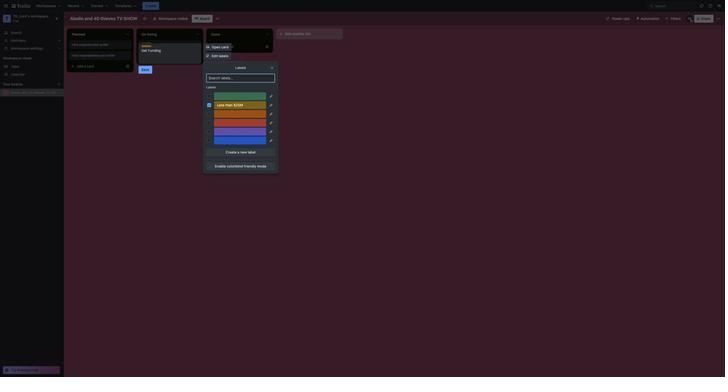 Task type: describe. For each thing, give the bounding box(es) containing it.
automation
[[642, 16, 660, 21]]

board link
[[192, 15, 213, 23]]

change for change cover
[[212, 72, 224, 76]]

mode
[[257, 164, 267, 168]]

1 vertical spatial 40
[[28, 90, 33, 95]]

open
[[212, 45, 221, 49]]

close popover image
[[270, 66, 274, 70]]

sm image
[[635, 15, 642, 22]]

change members button
[[204, 61, 244, 69]]

friendly
[[244, 164, 257, 168]]

Board name text field
[[68, 15, 140, 23]]

0 horizontal spatial tv
[[46, 90, 50, 95]]

inexexperienced
[[79, 53, 105, 58]]

edit dates
[[212, 98, 228, 102]]

workspace visible
[[159, 16, 188, 21]]

try
[[11, 368, 16, 372]]

less than $25m
[[217, 103, 243, 107]]

card for create from template… image
[[227, 44, 234, 49]]

your boards with 1 items element
[[3, 81, 50, 87]]

hire experienced writer
[[72, 43, 109, 47]]

boards link
[[0, 29, 64, 37]]

star or unstar board image
[[143, 17, 147, 21]]

add another list button
[[276, 29, 343, 39]]

0 notifications image
[[699, 3, 705, 9]]

add another list
[[285, 32, 311, 36]]

premium
[[17, 368, 31, 372]]

ups
[[624, 16, 631, 21]]

add for add a card button for create from template… image
[[216, 44, 223, 49]]

0 vertical spatial color: yellow, title: "less than $25m" element
[[142, 42, 151, 44]]

a for add a card button for create from template… image
[[224, 44, 226, 49]]

aladin and 40 thieves tv show link
[[11, 90, 62, 95]]

and inside text field
[[85, 16, 93, 21]]

create a new label button
[[207, 148, 275, 156]]

move
[[212, 80, 221, 85]]

hire experienced writer link
[[72, 42, 129, 47]]

thieves inside text field
[[100, 16, 116, 21]]

aladin and 40 thieves tv show inside text field
[[70, 16, 138, 21]]

filters
[[672, 16, 682, 21]]

create for create a new label
[[226, 150, 237, 154]]

get funding link
[[142, 45, 199, 50]]

color: red, title: none image
[[214, 119, 266, 127]]

edit for edit dates
[[212, 98, 218, 102]]

add a card button for create from template… image
[[208, 43, 264, 51]]

hire inexexperienced writer link
[[72, 53, 129, 58]]

less
[[217, 103, 225, 107]]

calendar link
[[11, 72, 61, 77]]

enable
[[215, 164, 226, 168]]

create a new label
[[226, 150, 256, 154]]

add a card for create from template… icon
[[77, 64, 94, 68]]

new
[[241, 150, 247, 154]]

filters button
[[664, 15, 683, 23]]

search image
[[650, 4, 654, 8]]

copy button
[[204, 88, 223, 95]]

try premium free
[[11, 368, 38, 372]]

color: orange, title: none image
[[214, 110, 266, 118]]

aladin inside text field
[[70, 16, 84, 21]]

get funding
[[142, 45, 161, 50]]

show inside text field
[[124, 16, 138, 21]]

views
[[22, 56, 31, 60]]

copy
[[212, 89, 220, 93]]

a inside button
[[238, 150, 240, 154]]

enable colorblind friendly mode
[[215, 164, 267, 168]]

your boards
[[3, 82, 23, 86]]

change cover
[[212, 72, 234, 76]]

share
[[702, 16, 711, 21]]

customize views image
[[215, 16, 220, 21]]

enable colorblind friendly mode button
[[207, 162, 275, 170]]

Search labels… text field
[[207, 74, 275, 83]]

hire inexexperienced writer
[[72, 53, 115, 58]]

label
[[248, 150, 256, 154]]

workspace
[[31, 14, 49, 18]]

writer for hire inexexperienced writer
[[106, 53, 115, 58]]

dates
[[219, 98, 228, 102]]

members link
[[0, 37, 64, 44]]

table link
[[11, 64, 61, 69]]

change members
[[212, 63, 241, 67]]

t
[[5, 16, 8, 21]]

save
[[142, 68, 149, 72]]

open card
[[212, 45, 229, 49]]

archive button
[[204, 105, 227, 113]]

card for create from template… icon
[[87, 64, 94, 68]]

workspace for workspace views
[[3, 56, 21, 60]]

$25m
[[234, 103, 243, 107]]

table
[[11, 64, 19, 69]]

archive
[[212, 107, 224, 111]]

card right open
[[222, 45, 229, 49]]



Task type: locate. For each thing, give the bounding box(es) containing it.
add a card button for create from template… icon
[[69, 62, 124, 70]]

1 vertical spatial change
[[212, 72, 224, 76]]

workspace
[[159, 16, 177, 21], [3, 56, 21, 60]]

a right open
[[224, 44, 226, 49]]

try premium free button
[[3, 367, 60, 374]]

create for create
[[146, 4, 156, 8]]

Get Funding text field
[[142, 48, 199, 62]]

0 horizontal spatial add a card
[[77, 64, 94, 68]]

0 vertical spatial aladin and 40 thieves tv show
[[70, 16, 138, 21]]

edit card image
[[195, 43, 199, 46]]

1 vertical spatial thieves
[[34, 90, 45, 95]]

0 vertical spatial create
[[146, 4, 156, 8]]

2 vertical spatial add
[[77, 64, 83, 68]]

show menu image
[[717, 16, 722, 21]]

workspace up table
[[3, 56, 21, 60]]

add a card up labels
[[216, 44, 234, 49]]

hire for hire inexexperienced writer
[[72, 53, 78, 58]]

calendar
[[11, 72, 25, 76]]

add
[[285, 32, 292, 36], [216, 44, 223, 49], [77, 64, 83, 68]]

a left new at the left of page
[[238, 150, 240, 154]]

automation button
[[635, 15, 663, 23]]

edit labels button
[[204, 52, 232, 60]]

1 horizontal spatial aladin
[[70, 16, 84, 21]]

create from template… image
[[126, 64, 130, 68]]

1 vertical spatial add a card button
[[69, 62, 124, 70]]

2 edit from the top
[[212, 98, 218, 102]]

color: blue, title: none image
[[214, 137, 266, 145]]

tyler black (tylerblack44) image
[[717, 3, 723, 9]]

0 vertical spatial and
[[85, 16, 93, 21]]

1 horizontal spatial tv
[[117, 16, 123, 21]]

0 horizontal spatial 40
[[28, 90, 33, 95]]

1 horizontal spatial create
[[226, 150, 237, 154]]

0 horizontal spatial show
[[51, 90, 62, 95]]

0 horizontal spatial add
[[77, 64, 83, 68]]

edit for edit labels
[[212, 54, 218, 58]]

color: green, title: none image
[[214, 92, 266, 100]]

hire left experienced
[[72, 43, 78, 47]]

tb_lord's workspace link
[[13, 14, 49, 18]]

card up labels
[[227, 44, 234, 49]]

labels
[[219, 54, 229, 58]]

a
[[224, 44, 226, 49], [84, 64, 86, 68], [238, 150, 240, 154]]

0 vertical spatial aladin
[[70, 16, 84, 21]]

0 vertical spatial show
[[124, 16, 138, 21]]

0 horizontal spatial aladin
[[11, 90, 21, 95]]

color: yellow, title: "less than $25m" element containing less than $25m
[[214, 101, 266, 109]]

funding
[[148, 45, 161, 50]]

1 vertical spatial a
[[84, 64, 86, 68]]

than
[[226, 103, 233, 107]]

another
[[293, 32, 305, 36]]

a for create from template… icon's add a card button
[[84, 64, 86, 68]]

0 vertical spatial 40
[[94, 16, 99, 21]]

1 vertical spatial writer
[[106, 53, 115, 58]]

free
[[32, 368, 38, 372]]

Search field
[[654, 2, 697, 10]]

add down inexexperienced
[[77, 64, 83, 68]]

add left another
[[285, 32, 292, 36]]

your
[[3, 82, 10, 86]]

0 horizontal spatial labels
[[207, 86, 216, 89]]

2 vertical spatial color: yellow, title: "less than $25m" element
[[214, 101, 266, 109]]

tb_lord's
[[13, 14, 30, 18]]

1 vertical spatial show
[[51, 90, 62, 95]]

0 horizontal spatial aladin and 40 thieves tv show
[[11, 90, 62, 95]]

1 vertical spatial aladin
[[11, 90, 21, 95]]

2 horizontal spatial a
[[238, 150, 240, 154]]

1 vertical spatial edit
[[212, 98, 218, 102]]

hire
[[72, 43, 78, 47], [72, 53, 78, 58]]

0 vertical spatial hire
[[72, 43, 78, 47]]

experienced
[[79, 43, 99, 47]]

1 vertical spatial aladin and 40 thieves tv show
[[11, 90, 62, 95]]

tb_lord (tylerblack44) image
[[687, 15, 694, 22]]

create inside primary element
[[146, 4, 156, 8]]

add a card button down hire inexexperienced writer
[[69, 62, 124, 70]]

color: purple, title: none image
[[214, 128, 266, 136]]

1 hire from the top
[[72, 43, 78, 47]]

writer for hire experienced writer
[[100, 43, 109, 47]]

add a card
[[216, 44, 234, 49], [77, 64, 94, 68]]

40
[[94, 16, 99, 21], [28, 90, 33, 95]]

edit up 'less'
[[212, 98, 218, 102]]

add a card for create from template… image
[[216, 44, 234, 49]]

1 vertical spatial workspace
[[3, 56, 21, 60]]

2 change from the top
[[212, 72, 224, 76]]

workspace for workspace visible
[[159, 16, 177, 21]]

workspace visible button
[[150, 15, 191, 23]]

0 vertical spatial labels
[[236, 66, 246, 70]]

color: yellow, title: "less than $25m" element up save
[[142, 45, 151, 47]]

create button
[[143, 2, 159, 10]]

0 vertical spatial add a card button
[[208, 43, 264, 51]]

hire left inexexperienced
[[72, 53, 78, 58]]

1 horizontal spatial add a card button
[[208, 43, 264, 51]]

writer
[[100, 43, 109, 47], [106, 53, 115, 58]]

open information menu image
[[709, 3, 714, 8]]

0 vertical spatial a
[[224, 44, 226, 49]]

1 vertical spatial hire
[[72, 53, 78, 58]]

share button
[[695, 15, 714, 23]]

1 vertical spatial color: yellow, title: "less than $25m" element
[[142, 45, 151, 47]]

edit left labels
[[212, 54, 218, 58]]

1 edit from the top
[[212, 54, 218, 58]]

0 vertical spatial workspace
[[159, 16, 177, 21]]

workspace left visible
[[159, 16, 177, 21]]

0 vertical spatial add
[[285, 32, 292, 36]]

thieves
[[100, 16, 116, 21], [34, 90, 45, 95]]

show down add board 'image' on the left top
[[51, 90, 62, 95]]

tv
[[117, 16, 123, 21], [46, 90, 50, 95]]

0 vertical spatial add a card
[[216, 44, 234, 49]]

1 vertical spatial add a card
[[77, 64, 94, 68]]

1 horizontal spatial and
[[85, 16, 93, 21]]

labels down move
[[207, 86, 216, 89]]

add a card button up labels
[[208, 43, 264, 51]]

create left new at the left of page
[[226, 150, 237, 154]]

0 vertical spatial thieves
[[100, 16, 116, 21]]

1 change from the top
[[212, 63, 224, 67]]

1 horizontal spatial workspace
[[159, 16, 177, 21]]

save button
[[139, 66, 152, 74]]

writer up the hire inexexperienced writer link
[[100, 43, 109, 47]]

add a card button
[[208, 43, 264, 51], [69, 62, 124, 70]]

power-
[[613, 16, 624, 21]]

1 vertical spatial create
[[226, 150, 237, 154]]

0 vertical spatial change
[[212, 63, 224, 67]]

aladin and 40 thieves tv show
[[70, 16, 138, 21], [11, 90, 62, 95]]

0 horizontal spatial add a card button
[[69, 62, 124, 70]]

1 vertical spatial and
[[22, 90, 27, 95]]

members
[[11, 38, 26, 43]]

1 horizontal spatial add
[[216, 44, 223, 49]]

add board image
[[57, 82, 61, 86]]

card
[[227, 44, 234, 49], [222, 45, 229, 49], [87, 64, 94, 68]]

1 horizontal spatial labels
[[236, 66, 246, 70]]

aladin
[[70, 16, 84, 21], [11, 90, 21, 95]]

0 horizontal spatial and
[[22, 90, 27, 95]]

t link
[[3, 15, 11, 23]]

writer down hire experienced writer link
[[106, 53, 115, 58]]

add for create from template… icon's add a card button
[[77, 64, 83, 68]]

boards
[[11, 82, 23, 86]]

change up move
[[212, 72, 224, 76]]

labels
[[236, 66, 246, 70], [207, 86, 216, 89]]

2 horizontal spatial add
[[285, 32, 292, 36]]

change
[[212, 63, 224, 67], [212, 72, 224, 76]]

get
[[142, 45, 147, 50]]

1 horizontal spatial aladin and 40 thieves tv show
[[70, 16, 138, 21]]

1 horizontal spatial show
[[124, 16, 138, 21]]

primary element
[[0, 0, 726, 12]]

2 hire from the top
[[72, 53, 78, 58]]

edit labels
[[212, 54, 229, 58]]

0 vertical spatial edit
[[212, 54, 218, 58]]

tv inside text field
[[117, 16, 123, 21]]

add a card down inexexperienced
[[77, 64, 94, 68]]

free
[[13, 19, 19, 23]]

change cover button
[[204, 70, 237, 78]]

board
[[200, 16, 210, 21]]

list
[[306, 32, 311, 36]]

members
[[225, 63, 241, 67]]

a down inexexperienced
[[84, 64, 86, 68]]

and
[[85, 16, 93, 21], [22, 90, 27, 95]]

0 horizontal spatial thieves
[[34, 90, 45, 95]]

add for 'add another list' button
[[285, 32, 292, 36]]

0 vertical spatial writer
[[100, 43, 109, 47]]

0 horizontal spatial workspace
[[3, 56, 21, 60]]

visible
[[178, 16, 188, 21]]

labels up search labels… "text field"
[[236, 66, 246, 70]]

create
[[146, 4, 156, 8], [226, 150, 237, 154]]

workspace inside button
[[159, 16, 177, 21]]

change down edit labels button
[[212, 63, 224, 67]]

move button
[[204, 79, 224, 87]]

color: yellow, title: "less than $25m" element up get
[[142, 42, 151, 44]]

cover
[[225, 72, 234, 76]]

color: yellow, title: "less than $25m" element up color: orange, title: none image
[[214, 101, 266, 109]]

0 horizontal spatial create
[[146, 4, 156, 8]]

0 vertical spatial tv
[[117, 16, 123, 21]]

1 horizontal spatial a
[[224, 44, 226, 49]]

change for change members
[[212, 63, 224, 67]]

40 inside text field
[[94, 16, 99, 21]]

2 vertical spatial a
[[238, 150, 240, 154]]

power-ups
[[613, 16, 631, 21]]

open card link
[[204, 43, 232, 51]]

power-ups button
[[603, 15, 634, 23]]

1 horizontal spatial 40
[[94, 16, 99, 21]]

color: yellow, title: "less than $25m" element
[[142, 42, 151, 44], [142, 45, 151, 47], [214, 101, 266, 109]]

colorblind
[[227, 164, 243, 168]]

hire for hire experienced writer
[[72, 43, 78, 47]]

add up edit labels
[[216, 44, 223, 49]]

show left the star or unstar board image
[[124, 16, 138, 21]]

edit dates button
[[204, 96, 231, 104]]

create from template… image
[[266, 45, 269, 49]]

1 horizontal spatial thieves
[[100, 16, 116, 21]]

1 vertical spatial add
[[216, 44, 223, 49]]

card down inexexperienced
[[87, 64, 94, 68]]

0 horizontal spatial a
[[84, 64, 86, 68]]

boards
[[11, 30, 22, 35]]

tb_lord's workspace free
[[13, 14, 49, 23]]

1 vertical spatial tv
[[46, 90, 50, 95]]

create up the star or unstar board image
[[146, 4, 156, 8]]

1 vertical spatial labels
[[207, 86, 216, 89]]

workspace views
[[3, 56, 31, 60]]

1 horizontal spatial add a card
[[216, 44, 234, 49]]



Task type: vqa. For each thing, say whether or not it's contained in the screenshot.
the middle are
no



